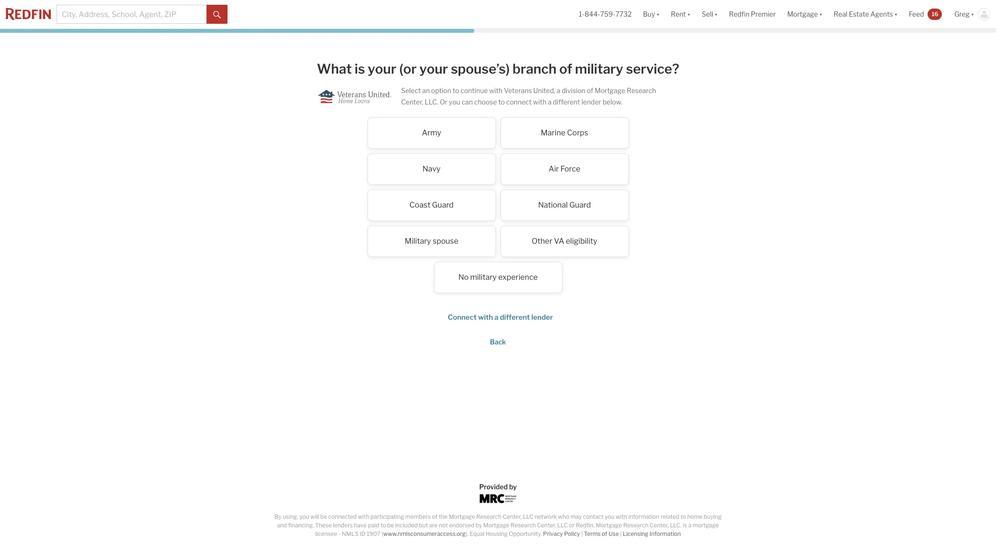 Task type: vqa. For each thing, say whether or not it's contained in the screenshot.
third ▾ from left
yes



Task type: describe. For each thing, give the bounding box(es) containing it.
greg ▾
[[955, 10, 975, 18]]

nmls
[[342, 530, 359, 538]]

choose
[[475, 98, 497, 106]]

endorsed
[[449, 522, 475, 529]]

terms
[[584, 530, 601, 538]]

).
[[466, 530, 469, 538]]

is inside by using, you will be connected with participating members of the mortgage research center, llc network who may contact you with information related to home buying and financing. these lenders have paid to be included but are not endorsed by mortgage research center, llc or redfin. mortgage research center, llc. is a mortgage licensee - nmls id 1907 (
[[683, 522, 688, 529]]

network
[[535, 513, 557, 521]]

a down united,
[[548, 98, 552, 106]]

contact
[[584, 513, 604, 521]]

a inside by using, you will be connected with participating members of the mortgage research center, llc network who may contact you with information related to home buying and financing. these lenders have paid to be included but are not endorsed by mortgage research center, llc or redfin. mortgage research center, llc. is a mortgage licensee - nmls id 1907 (
[[689, 522, 692, 529]]

va
[[554, 237, 565, 246]]

included
[[395, 522, 418, 529]]

division
[[562, 86, 586, 94]]

who
[[558, 513, 570, 521]]

www.nmlsconsumeraccess.org link
[[384, 530, 466, 538]]

(or
[[399, 61, 417, 77]]

financing.
[[288, 522, 314, 529]]

different inside what is your (or your spouse's) branch of military service? option group
[[500, 313, 530, 322]]

a inside what is your (or your spouse's) branch of military service? option group
[[495, 313, 499, 322]]

but
[[419, 522, 428, 529]]

2 your from the left
[[420, 61, 448, 77]]

no military experience
[[459, 273, 538, 282]]

1-844-759-7732 link
[[579, 10, 632, 18]]

terms of use link
[[584, 530, 619, 538]]

llc. inside by using, you will be connected with participating members of the mortgage research center, llc network who may contact you with information related to home buying and financing. these lenders have paid to be included but are not endorsed by mortgage research center, llc or redfin. mortgage research center, llc. is a mortgage licensee - nmls id 1907 (
[[670, 522, 682, 529]]

1-844-759-7732
[[579, 10, 632, 18]]

what
[[317, 61, 352, 77]]

can
[[462, 98, 473, 106]]

agents
[[871, 10, 894, 18]]

center, inside select an option to continue with veterans united, a division of mortgage research center, llc. or you can choose to connect with a different lender below.
[[401, 98, 424, 106]]

redfin
[[730, 10, 750, 18]]

participating
[[371, 513, 404, 521]]

1 your from the left
[[368, 61, 397, 77]]

licensing information link
[[623, 530, 681, 538]]

1907
[[367, 530, 381, 538]]

rent ▾ button
[[666, 0, 697, 29]]

5 ▾ from the left
[[895, 10, 898, 18]]

housing
[[486, 530, 508, 538]]

licensing
[[623, 530, 649, 538]]

air
[[549, 164, 559, 173]]

spouse
[[433, 237, 459, 246]]

marine corps
[[541, 128, 589, 137]]

of inside by using, you will be connected with participating members of the mortgage research center, llc network who may contact you with information related to home buying and financing. these lenders have paid to be included but are not endorsed by mortgage research center, llc or redfin. mortgage research center, llc. is a mortgage licensee - nmls id 1907 (
[[432, 513, 438, 521]]

▾ for buy ▾
[[657, 10, 660, 18]]

military
[[471, 273, 497, 282]]

0 vertical spatial by
[[510, 483, 517, 491]]

have
[[354, 522, 367, 529]]

▾ for sell ▾
[[715, 10, 718, 18]]

connected
[[328, 513, 357, 521]]

rent
[[671, 10, 686, 18]]

guard for national guard
[[570, 200, 591, 209]]

home
[[688, 513, 703, 521]]

lender below.
[[582, 98, 623, 106]]

buying
[[704, 513, 722, 521]]

research inside select an option to continue with veterans united, a division of mortgage research center, llc. or you can choose to connect with a different lender below.
[[627, 86, 657, 94]]

0 horizontal spatial you
[[300, 513, 309, 521]]

army
[[422, 128, 442, 137]]

mortgage inside dropdown button
[[788, 10, 818, 18]]

mortgage up use
[[596, 522, 623, 529]]

mortgage ▾ button
[[788, 0, 823, 29]]

to right choose
[[499, 98, 505, 106]]

id
[[360, 530, 366, 538]]

to up (
[[381, 522, 386, 529]]

with down united,
[[533, 98, 547, 106]]

eligibility
[[566, 237, 598, 246]]

what is your (or your spouse's) branch of military service?
[[317, 61, 680, 77]]

equal
[[470, 530, 485, 538]]

guard for coast guard
[[432, 200, 454, 209]]

sell ▾ button
[[702, 0, 718, 29]]

may
[[571, 513, 582, 521]]

not
[[439, 522, 448, 529]]

spouse's)
[[451, 61, 510, 77]]

licensee
[[315, 530, 338, 538]]

0 horizontal spatial be
[[321, 513, 327, 521]]

center, down network
[[537, 522, 557, 529]]

rent ▾ button
[[671, 0, 691, 29]]

mortgage ▾ button
[[782, 0, 829, 29]]

an
[[423, 86, 430, 94]]

center, up opportunity.
[[503, 513, 522, 521]]

of up division at the right top of page
[[560, 61, 573, 77]]

members
[[406, 513, 431, 521]]

using,
[[283, 513, 298, 521]]

feed
[[910, 10, 925, 18]]

research up housing
[[477, 513, 502, 521]]

sell
[[702, 10, 714, 18]]

▾ for greg ▾
[[972, 10, 975, 18]]

submit search image
[[213, 11, 221, 18]]

mortgage up endorsed
[[449, 513, 475, 521]]

real estate agents ▾
[[834, 10, 898, 18]]

(
[[382, 530, 384, 538]]

www.nmlsconsumeraccess.org
[[384, 530, 466, 538]]

policy
[[565, 530, 580, 538]]

of inside select an option to continue with veterans united, a division of mortgage research center, llc. or you can choose to connect with a different lender below.
[[587, 86, 594, 94]]

research up licensing
[[624, 522, 649, 529]]

information
[[650, 530, 681, 538]]

0 horizontal spatial llc
[[523, 513, 534, 521]]

coast guard
[[410, 200, 454, 209]]

with up choose
[[490, 86, 503, 94]]

by
[[275, 513, 282, 521]]

with up use
[[616, 513, 628, 521]]

buy ▾ button
[[638, 0, 666, 29]]

back button
[[490, 338, 506, 346]]

or
[[569, 522, 575, 529]]



Task type: locate. For each thing, give the bounding box(es) containing it.
▾ right sell
[[715, 10, 718, 18]]

these
[[315, 522, 332, 529]]

air force
[[549, 164, 581, 173]]

guard right 'national'
[[570, 200, 591, 209]]

by inside by using, you will be connected with participating members of the mortgage research center, llc network who may contact you with information related to home buying and financing. these lenders have paid to be included but are not endorsed by mortgage research center, llc or redfin. mortgage research center, llc. is a mortgage licensee - nmls id 1907 (
[[476, 522, 482, 529]]

opportunity.
[[509, 530, 542, 538]]

3 ▾ from the left
[[715, 10, 718, 18]]

0 horizontal spatial guard
[[432, 200, 454, 209]]

different down division at the right top of page
[[553, 98, 580, 106]]

-
[[339, 530, 341, 538]]

0 horizontal spatial |
[[582, 530, 583, 538]]

mortgage left real
[[788, 10, 818, 18]]

national guard
[[539, 200, 591, 209]]

real estate agents ▾ link
[[834, 0, 898, 29]]

you
[[449, 98, 461, 106], [300, 513, 309, 521], [605, 513, 615, 521]]

|
[[582, 530, 583, 538], [621, 530, 622, 538]]

0 horizontal spatial your
[[368, 61, 397, 77]]

veterans united home loans image
[[318, 90, 392, 103]]

center, up information
[[650, 522, 669, 529]]

your left (or
[[368, 61, 397, 77]]

▾ right greg
[[972, 10, 975, 18]]

llc
[[523, 513, 534, 521], [558, 522, 568, 529]]

be down participating on the bottom left of the page
[[388, 522, 394, 529]]

2 guard from the left
[[570, 200, 591, 209]]

provided
[[480, 483, 508, 491]]

sell ▾
[[702, 10, 718, 18]]

llc up opportunity.
[[523, 513, 534, 521]]

0 vertical spatial llc
[[523, 513, 534, 521]]

guard right the coast
[[432, 200, 454, 209]]

other va eligibility
[[532, 237, 598, 246]]

llc.
[[425, 98, 439, 106], [670, 522, 682, 529]]

provided by
[[480, 483, 517, 491]]

llc. left the or
[[425, 98, 439, 106]]

1 horizontal spatial guard
[[570, 200, 591, 209]]

mortgage up housing
[[484, 522, 510, 529]]

1 vertical spatial by
[[476, 522, 482, 529]]

1 horizontal spatial your
[[420, 61, 448, 77]]

1 vertical spatial llc
[[558, 522, 568, 529]]

1 vertical spatial be
[[388, 522, 394, 529]]

0 vertical spatial is
[[355, 61, 365, 77]]

sell ▾ button
[[697, 0, 724, 29]]

mortgage research center image
[[480, 494, 517, 503]]

estate
[[850, 10, 870, 18]]

2 ▾ from the left
[[688, 10, 691, 18]]

mortgage up lender below.
[[595, 86, 626, 94]]

other
[[532, 237, 553, 246]]

you right the or
[[449, 98, 461, 106]]

0 vertical spatial llc.
[[425, 98, 439, 106]]

of left the
[[432, 513, 438, 521]]

research
[[627, 86, 657, 94], [477, 513, 502, 521], [511, 522, 536, 529], [624, 522, 649, 529]]

different left lender
[[500, 313, 530, 322]]

with inside what is your (or your spouse's) branch of military service? option group
[[479, 313, 493, 322]]

1 horizontal spatial by
[[510, 483, 517, 491]]

0 vertical spatial be
[[321, 513, 327, 521]]

1 horizontal spatial is
[[683, 522, 688, 529]]

mortgage inside select an option to continue with veterans united, a division of mortgage research center, llc. or you can choose to connect with a different lender below.
[[595, 86, 626, 94]]

| right use
[[621, 530, 622, 538]]

0 horizontal spatial llc.
[[425, 98, 439, 106]]

▾ right buy
[[657, 10, 660, 18]]

a down home
[[689, 522, 692, 529]]

navy
[[423, 164, 441, 173]]

0 horizontal spatial is
[[355, 61, 365, 77]]

1 vertical spatial is
[[683, 522, 688, 529]]

lender
[[532, 313, 553, 322]]

▾ right agents
[[895, 10, 898, 18]]

1 | from the left
[[582, 530, 583, 538]]

are
[[429, 522, 438, 529]]

1 vertical spatial different
[[500, 313, 530, 322]]

continue
[[461, 86, 488, 94]]

1 horizontal spatial be
[[388, 522, 394, 529]]

buy
[[644, 10, 656, 18]]

1 vertical spatial llc.
[[670, 522, 682, 529]]

national
[[539, 200, 568, 209]]

▾ left real
[[820, 10, 823, 18]]

City, Address, School, Agent, ZIP search field
[[57, 5, 207, 24]]

buy ▾
[[644, 10, 660, 18]]

what is your (or your spouse's) branch of military service? option group
[[308, 117, 691, 328]]

different inside select an option to continue with veterans united, a division of mortgage research center, llc. or you can choose to connect with a different lender below.
[[553, 98, 580, 106]]

be up these
[[321, 513, 327, 521]]

2 | from the left
[[621, 530, 622, 538]]

759-
[[601, 10, 616, 18]]

experience
[[499, 273, 538, 282]]

with up have
[[358, 513, 370, 521]]

privacy
[[543, 530, 563, 538]]

7732
[[616, 10, 632, 18]]

branch
[[513, 61, 557, 77]]

with
[[490, 86, 503, 94], [533, 98, 547, 106], [479, 313, 493, 322], [358, 513, 370, 521], [616, 513, 628, 521]]

is left mortgage
[[683, 522, 688, 529]]

llc up the privacy policy 'link'
[[558, 522, 568, 529]]

1 ▾ from the left
[[657, 10, 660, 18]]

a right united,
[[557, 86, 561, 94]]

1-
[[579, 10, 585, 18]]

of up lender below.
[[587, 86, 594, 94]]

www.nmlsconsumeraccess.org ). equal housing opportunity. privacy policy | terms of use | licensing information
[[384, 530, 681, 538]]

with right the connect
[[479, 313, 493, 322]]

6 ▾ from the left
[[972, 10, 975, 18]]

center, down select
[[401, 98, 424, 106]]

select an option to continue with veterans united, a division of mortgage research center, llc. or you can choose to connect with a different lender below.
[[401, 86, 657, 106]]

connect
[[448, 313, 477, 322]]

your up option
[[420, 61, 448, 77]]

1 horizontal spatial llc
[[558, 522, 568, 529]]

redfin premier
[[730, 10, 776, 18]]

a up back
[[495, 313, 499, 322]]

you up the financing.
[[300, 513, 309, 521]]

1 horizontal spatial llc.
[[670, 522, 682, 529]]

you inside select an option to continue with veterans united, a division of mortgage research center, llc. or you can choose to connect with a different lender below.
[[449, 98, 461, 106]]

llc. down related
[[670, 522, 682, 529]]

military
[[405, 237, 431, 246]]

by up mortgage research center image
[[510, 483, 517, 491]]

4 ▾ from the left
[[820, 10, 823, 18]]

1 horizontal spatial you
[[449, 98, 461, 106]]

| down redfin.
[[582, 530, 583, 538]]

lenders
[[333, 522, 353, 529]]

corps
[[567, 128, 589, 137]]

marine
[[541, 128, 566, 137]]

guard
[[432, 200, 454, 209], [570, 200, 591, 209]]

to left home
[[681, 513, 687, 521]]

your
[[368, 61, 397, 77], [420, 61, 448, 77]]

a
[[557, 86, 561, 94], [548, 98, 552, 106], [495, 313, 499, 322], [689, 522, 692, 529]]

research up opportunity.
[[511, 522, 536, 529]]

1 guard from the left
[[432, 200, 454, 209]]

connect with a different lender
[[448, 313, 553, 322]]

844-
[[585, 10, 601, 18]]

of left use
[[602, 530, 608, 538]]

related
[[661, 513, 680, 521]]

2 horizontal spatial you
[[605, 513, 615, 521]]

select
[[401, 86, 421, 94]]

▾ right rent
[[688, 10, 691, 18]]

▾ for mortgage ▾
[[820, 10, 823, 18]]

by using, you will be connected with participating members of the mortgage research center, llc network who may contact you with information related to home buying and financing. these lenders have paid to be included but are not endorsed by mortgage research center, llc or redfin. mortgage research center, llc. is a mortgage licensee - nmls id 1907 (
[[275, 513, 722, 538]]

to right option
[[453, 86, 459, 94]]

you right contact
[[605, 513, 615, 521]]

rent ▾
[[671, 10, 691, 18]]

0 horizontal spatial different
[[500, 313, 530, 322]]

research down military service? on the right of the page
[[627, 86, 657, 94]]

redfin.
[[576, 522, 595, 529]]

is
[[355, 61, 365, 77], [683, 522, 688, 529]]

1 horizontal spatial |
[[621, 530, 622, 538]]

option
[[432, 86, 452, 94]]

real estate agents ▾ button
[[829, 0, 904, 29]]

greg
[[955, 10, 970, 18]]

buy ▾ button
[[644, 0, 660, 29]]

1 horizontal spatial different
[[553, 98, 580, 106]]

use
[[609, 530, 619, 538]]

by
[[510, 483, 517, 491], [476, 522, 482, 529]]

real
[[834, 10, 848, 18]]

0 horizontal spatial by
[[476, 522, 482, 529]]

veterans
[[504, 86, 532, 94]]

privacy policy link
[[543, 530, 580, 538]]

redfin premier button
[[724, 0, 782, 29]]

by up equal
[[476, 522, 482, 529]]

is right 'what'
[[355, 61, 365, 77]]

different
[[553, 98, 580, 106], [500, 313, 530, 322]]

to
[[453, 86, 459, 94], [499, 98, 505, 106], [681, 513, 687, 521], [381, 522, 386, 529]]

force
[[561, 164, 581, 173]]

0 vertical spatial different
[[553, 98, 580, 106]]

military spouse
[[405, 237, 459, 246]]

▾ for rent ▾
[[688, 10, 691, 18]]

llc. inside select an option to continue with veterans united, a division of mortgage research center, llc. or you can choose to connect with a different lender below.
[[425, 98, 439, 106]]

coast
[[410, 200, 431, 209]]



